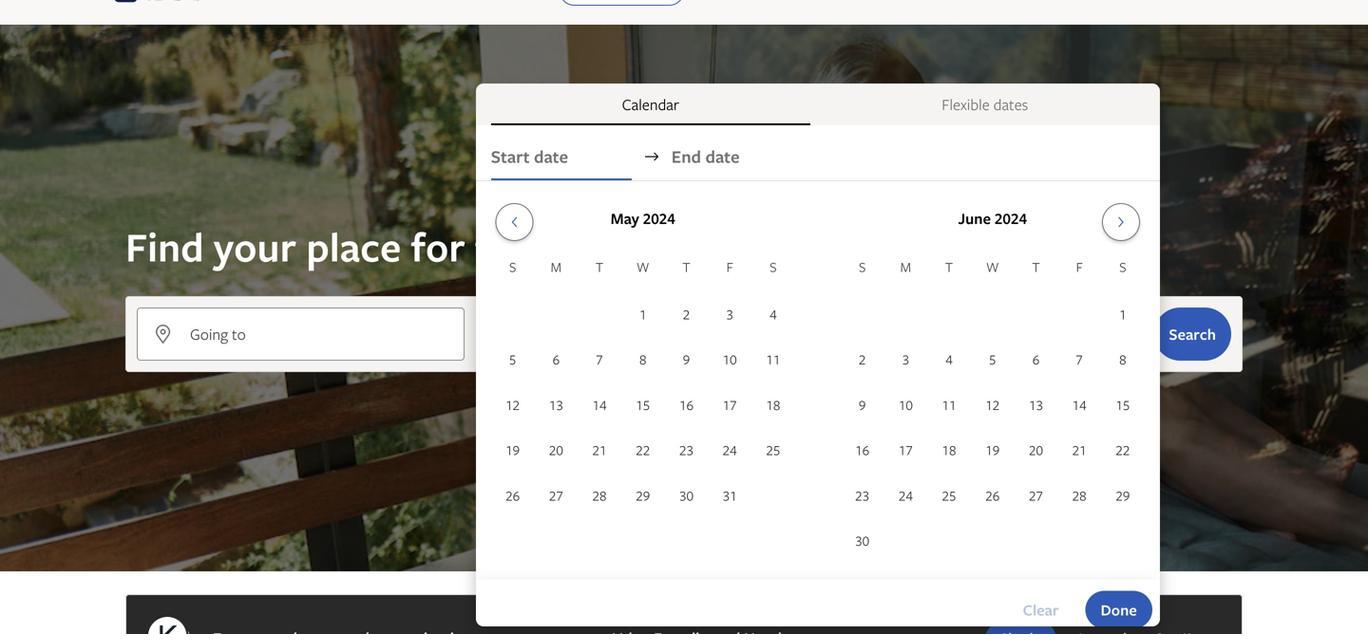 Task type: vqa. For each thing, say whether or not it's contained in the screenshot.


Task type: locate. For each thing, give the bounding box(es) containing it.
19 inside june 2024 element
[[986, 441, 1000, 459]]

2 1 button from the left
[[1101, 293, 1145, 336]]

1 horizontal spatial 20 button
[[1014, 429, 1058, 472]]

1 27 from the left
[[549, 487, 563, 505]]

tab list
[[476, 84, 1160, 125]]

0 horizontal spatial 9 button
[[665, 338, 708, 381]]

21
[[592, 441, 607, 459], [1072, 441, 1087, 459]]

10 button
[[708, 338, 752, 381], [884, 383, 928, 427]]

2 21 from the left
[[1072, 441, 1087, 459]]

2 26 from the left
[[986, 487, 1000, 505]]

previous month image
[[503, 215, 526, 230]]

1 horizontal spatial 13
[[1029, 396, 1043, 414]]

2 m from the left
[[900, 258, 911, 276]]

m inside june 2024 element
[[900, 258, 911, 276]]

search
[[1169, 324, 1216, 345]]

may
[[611, 208, 639, 229]]

june
[[958, 208, 991, 229]]

23 for 23 button inside the 'may 2024' element
[[679, 441, 694, 459]]

1 horizontal spatial 16 button
[[841, 429, 884, 472]]

2 inside 'may 2024' element
[[683, 305, 690, 323]]

17
[[723, 396, 737, 414], [899, 441, 913, 459]]

10 inside june 2024 element
[[899, 396, 913, 414]]

14 button
[[578, 383, 621, 427], [1058, 383, 1101, 427]]

12
[[506, 396, 520, 414], [986, 396, 1000, 414]]

24 for left 24 button
[[723, 441, 737, 459]]

1 horizontal spatial 18
[[942, 441, 956, 459]]

0 horizontal spatial 5 button
[[491, 338, 534, 381]]

may 2024 element
[[491, 257, 795, 519]]

28 inside 'may 2024' element
[[592, 487, 607, 505]]

23 button
[[665, 429, 708, 472], [841, 474, 884, 518]]

application containing may 2024
[[491, 196, 1145, 565]]

0 vertical spatial 23 button
[[665, 429, 708, 472]]

30 button
[[665, 474, 708, 518], [841, 519, 884, 563]]

find your place for together
[[125, 220, 632, 274]]

0 horizontal spatial 22
[[636, 441, 650, 459]]

6 inside june 2024 element
[[1033, 351, 1040, 369]]

1 horizontal spatial 6 button
[[1014, 338, 1058, 381]]

27 for second 27 button from the left
[[1029, 487, 1043, 505]]

2 27 from the left
[[1029, 487, 1043, 505]]

1 horizontal spatial 23 button
[[841, 474, 884, 518]]

25
[[766, 441, 780, 459], [942, 487, 956, 505]]

14 inside 'may 2024' element
[[592, 396, 607, 414]]

27 inside june 2024 element
[[1029, 487, 1043, 505]]

1 vertical spatial 3
[[902, 351, 909, 369]]

flexible
[[942, 94, 990, 115]]

24
[[723, 441, 737, 459], [899, 487, 913, 505]]

8 button
[[621, 338, 665, 381], [1101, 338, 1145, 381]]

29 button
[[621, 474, 665, 518], [1101, 474, 1145, 518]]

23 inside june 2024 element
[[855, 487, 870, 505]]

1 8 button from the left
[[621, 338, 665, 381]]

2 19 from the left
[[986, 441, 1000, 459]]

2 15 button from the left
[[1101, 383, 1145, 427]]

22 inside 'may 2024' element
[[636, 441, 650, 459]]

1 horizontal spatial 14
[[1072, 396, 1087, 414]]

1 horizontal spatial m
[[900, 258, 911, 276]]

0 horizontal spatial f
[[727, 258, 733, 276]]

2 5 button from the left
[[971, 338, 1014, 381]]

dates
[[994, 94, 1028, 115]]

date
[[534, 145, 568, 168], [705, 145, 740, 168]]

12 for first 12 button from the left
[[506, 396, 520, 414]]

26
[[506, 487, 520, 505], [986, 487, 1000, 505]]

t
[[596, 258, 604, 276], [683, 258, 690, 276], [945, 258, 953, 276], [1032, 258, 1040, 276]]

18 inside 'may 2024' element
[[766, 396, 780, 414]]

2 inside june 2024 element
[[859, 351, 866, 369]]

1 horizontal spatial 5 button
[[971, 338, 1014, 381]]

28 for 1st 28 button from left
[[592, 487, 607, 505]]

2 8 button from the left
[[1101, 338, 1145, 381]]

0 horizontal spatial 8 button
[[621, 338, 665, 381]]

1 15 from the left
[[636, 396, 650, 414]]

9
[[683, 351, 690, 369], [859, 396, 866, 414]]

2024
[[643, 208, 675, 229], [995, 208, 1027, 229]]

6 inside 'may 2024' element
[[553, 351, 560, 369]]

19
[[506, 441, 520, 459], [986, 441, 1000, 459]]

june 2024 element
[[841, 257, 1145, 565]]

4 t from the left
[[1032, 258, 1040, 276]]

w inside june 2024 element
[[986, 258, 999, 276]]

0 horizontal spatial 16
[[679, 396, 694, 414]]

0 horizontal spatial 13 button
[[534, 383, 578, 427]]

13 button
[[534, 383, 578, 427], [1014, 383, 1058, 427]]

0 horizontal spatial 28
[[592, 487, 607, 505]]

21 button
[[578, 429, 621, 472], [1058, 429, 1101, 472]]

10
[[723, 351, 737, 369], [899, 396, 913, 414]]

3
[[726, 305, 733, 323], [902, 351, 909, 369]]

0 horizontal spatial 5
[[509, 351, 516, 369]]

1 horizontal spatial 8
[[1119, 351, 1127, 369]]

date right the start
[[534, 145, 568, 168]]

1 horizontal spatial 19 button
[[971, 429, 1014, 472]]

1 horizontal spatial 30 button
[[841, 519, 884, 563]]

application inside wizard region
[[491, 196, 1145, 565]]

15 inside 'may 2024' element
[[636, 396, 650, 414]]

18 inside june 2024 element
[[942, 441, 956, 459]]

application
[[491, 196, 1145, 565]]

1 12 from the left
[[506, 396, 520, 414]]

2 6 button from the left
[[1014, 338, 1058, 381]]

0 horizontal spatial 17 button
[[708, 383, 752, 427]]

0 horizontal spatial 23 button
[[665, 429, 708, 472]]

2 12 from the left
[[986, 396, 1000, 414]]

your
[[214, 220, 296, 274]]

1 horizontal spatial date
[[705, 145, 740, 168]]

7
[[596, 351, 603, 369], [1076, 351, 1083, 369]]

0 horizontal spatial 23
[[679, 441, 694, 459]]

5 button
[[491, 338, 534, 381], [971, 338, 1014, 381]]

0 vertical spatial 4
[[770, 305, 777, 323]]

vrbo logo image
[[114, 0, 208, 6]]

23 inside 'may 2024' element
[[679, 441, 694, 459]]

0 vertical spatial 30 button
[[665, 474, 708, 518]]

0 horizontal spatial 10
[[723, 351, 737, 369]]

start date button
[[491, 133, 632, 181]]

1 horizontal spatial 23
[[855, 487, 870, 505]]

done button
[[1086, 591, 1152, 629]]

1 horizontal spatial 15
[[1116, 396, 1130, 414]]

8 button inside june 2024 element
[[1101, 338, 1145, 381]]

30 inside 'may 2024' element
[[679, 487, 694, 505]]

m for june 2024
[[900, 258, 911, 276]]

24 for bottom 24 button
[[899, 487, 913, 505]]

1 1 from the left
[[639, 305, 647, 323]]

0 horizontal spatial 8
[[639, 351, 647, 369]]

21 for first "21" button from the right
[[1072, 441, 1087, 459]]

f inside june 2024 element
[[1076, 258, 1083, 276]]

11 button
[[752, 338, 795, 381], [928, 383, 971, 427]]

0 vertical spatial 16
[[679, 396, 694, 414]]

date for end date
[[705, 145, 740, 168]]

10 for the topmost 10 "button"
[[723, 351, 737, 369]]

1 button
[[621, 293, 665, 336], [1101, 293, 1145, 336]]

2 date from the left
[[705, 145, 740, 168]]

date inside end date button
[[705, 145, 740, 168]]

2 button
[[665, 293, 708, 336], [841, 338, 884, 381]]

0 horizontal spatial 14 button
[[578, 383, 621, 427]]

0 vertical spatial 25
[[766, 441, 780, 459]]

f for may 2024
[[727, 258, 733, 276]]

1 horizontal spatial 13 button
[[1014, 383, 1058, 427]]

wizard region
[[0, 25, 1368, 635]]

15 for 2nd 15 button from the right
[[636, 396, 650, 414]]

2 22 from the left
[[1116, 441, 1130, 459]]

1 horizontal spatial 1
[[1119, 305, 1127, 323]]

0 horizontal spatial 7 button
[[578, 338, 621, 381]]

2 27 button from the left
[[1014, 474, 1058, 518]]

2 14 from the left
[[1072, 396, 1087, 414]]

2 6 from the left
[[1033, 351, 1040, 369]]

0 horizontal spatial 1
[[639, 305, 647, 323]]

3 t from the left
[[945, 258, 953, 276]]

0 horizontal spatial 4
[[770, 305, 777, 323]]

27 button
[[534, 474, 578, 518], [1014, 474, 1058, 518]]

date inside start date button
[[534, 145, 568, 168]]

17 button
[[708, 383, 752, 427], [884, 429, 928, 472]]

5
[[509, 351, 516, 369], [989, 351, 996, 369]]

2 7 from the left
[[1076, 351, 1083, 369]]

w inside 'may 2024' element
[[637, 258, 649, 276]]

for
[[411, 220, 465, 274]]

6
[[553, 351, 560, 369], [1033, 351, 1040, 369]]

0 horizontal spatial 29 button
[[621, 474, 665, 518]]

0 horizontal spatial 29
[[636, 487, 650, 505]]

12 inside 'may 2024' element
[[506, 396, 520, 414]]

23
[[679, 441, 694, 459], [855, 487, 870, 505]]

1 horizontal spatial 24
[[899, 487, 913, 505]]

w
[[637, 258, 649, 276], [986, 258, 999, 276]]

calendar
[[622, 94, 679, 115]]

5 inside june 2024 element
[[989, 351, 996, 369]]

16 inside 'may 2024' element
[[679, 396, 694, 414]]

24 button
[[708, 429, 752, 472], [884, 474, 928, 518]]

0 horizontal spatial 15 button
[[621, 383, 665, 427]]

1 19 from the left
[[506, 441, 520, 459]]

1 8 from the left
[[639, 351, 647, 369]]

1 6 from the left
[[553, 351, 560, 369]]

m for may 2024
[[551, 258, 562, 276]]

11
[[766, 351, 780, 369], [942, 396, 956, 414]]

0 horizontal spatial 1 button
[[621, 293, 665, 336]]

2 8 from the left
[[1119, 351, 1127, 369]]

1 horizontal spatial 3
[[902, 351, 909, 369]]

1 vertical spatial 24 button
[[884, 474, 928, 518]]

1 horizontal spatial 2024
[[995, 208, 1027, 229]]

0 horizontal spatial 25
[[766, 441, 780, 459]]

w down may 2024
[[637, 258, 649, 276]]

f
[[727, 258, 733, 276], [1076, 258, 1083, 276]]

2 f from the left
[[1076, 258, 1083, 276]]

10 for the right 10 "button"
[[899, 396, 913, 414]]

16 button
[[665, 383, 708, 427], [841, 429, 884, 472]]

find your place for together main content
[[0, 25, 1368, 635]]

2 w from the left
[[986, 258, 999, 276]]

14
[[592, 396, 607, 414], [1072, 396, 1087, 414]]

4 button
[[752, 293, 795, 336], [928, 338, 971, 381]]

0 horizontal spatial 19
[[506, 441, 520, 459]]

25 for topmost 25 button
[[766, 441, 780, 459]]

8 inside 'may 2024' element
[[639, 351, 647, 369]]

1 m from the left
[[551, 258, 562, 276]]

16 inside june 2024 element
[[855, 441, 870, 459]]

1 horizontal spatial 11 button
[[928, 383, 971, 427]]

0 vertical spatial 11 button
[[752, 338, 795, 381]]

1 28 from the left
[[592, 487, 607, 505]]

0 vertical spatial 18
[[766, 396, 780, 414]]

26 inside june 2024 element
[[986, 487, 1000, 505]]

22 inside june 2024 element
[[1116, 441, 1130, 459]]

w down june 2024
[[986, 258, 999, 276]]

4
[[770, 305, 777, 323], [946, 351, 953, 369]]

0 horizontal spatial 6
[[553, 351, 560, 369]]

1 date from the left
[[534, 145, 568, 168]]

may 2024
[[611, 208, 675, 229]]

13
[[549, 396, 563, 414], [1029, 396, 1043, 414]]

1 horizontal spatial 10
[[899, 396, 913, 414]]

29
[[636, 487, 650, 505], [1116, 487, 1130, 505]]

2 20 from the left
[[1029, 441, 1043, 459]]

1 22 from the left
[[636, 441, 650, 459]]

s
[[509, 258, 516, 276], [770, 258, 777, 276], [859, 258, 866, 276], [1120, 258, 1127, 276]]

2 s from the left
[[770, 258, 777, 276]]

1 w from the left
[[637, 258, 649, 276]]

0 horizontal spatial 26 button
[[491, 474, 534, 518]]

2 13 from the left
[[1029, 396, 1043, 414]]

15 inside june 2024 element
[[1116, 396, 1130, 414]]

1 vertical spatial 24
[[899, 487, 913, 505]]

1 horizontal spatial 16
[[855, 441, 870, 459]]

2 29 from the left
[[1116, 487, 1130, 505]]

29 inside 'may 2024' element
[[636, 487, 650, 505]]

1 15 button from the left
[[621, 383, 665, 427]]

1 26 from the left
[[506, 487, 520, 505]]

2 22 button from the left
[[1101, 429, 1145, 472]]

tab list inside wizard region
[[476, 84, 1160, 125]]

23 button inside june 2024 element
[[841, 474, 884, 518]]

10 inside 'may 2024' element
[[723, 351, 737, 369]]

1 horizontal spatial 21 button
[[1058, 429, 1101, 472]]

0 vertical spatial 9
[[683, 351, 690, 369]]

19 inside 'may 2024' element
[[506, 441, 520, 459]]

2 28 from the left
[[1072, 487, 1087, 505]]

27
[[549, 487, 563, 505], [1029, 487, 1043, 505]]

28
[[592, 487, 607, 505], [1072, 487, 1087, 505]]

18 button
[[752, 383, 795, 427], [928, 429, 971, 472]]

0 horizontal spatial 10 button
[[708, 338, 752, 381]]

1 5 from the left
[[509, 351, 516, 369]]

1 2024 from the left
[[643, 208, 675, 229]]

0 vertical spatial 30
[[679, 487, 694, 505]]

9 inside 'may 2024' element
[[683, 351, 690, 369]]

18
[[766, 396, 780, 414], [942, 441, 956, 459]]

20
[[549, 441, 563, 459], [1029, 441, 1043, 459]]

0 horizontal spatial m
[[551, 258, 562, 276]]

19 button
[[491, 429, 534, 472], [971, 429, 1014, 472]]

1 horizontal spatial 17 button
[[884, 429, 928, 472]]

6 button
[[534, 338, 578, 381], [1014, 338, 1058, 381]]

27 inside 'may 2024' element
[[549, 487, 563, 505]]

28 button
[[578, 474, 621, 518], [1058, 474, 1101, 518]]

7 button
[[578, 338, 621, 381], [1058, 338, 1101, 381]]

8
[[639, 351, 647, 369], [1119, 351, 1127, 369]]

1 horizontal spatial 4 button
[[928, 338, 971, 381]]

1 vertical spatial 30 button
[[841, 519, 884, 563]]

20 button
[[534, 429, 578, 472], [1014, 429, 1058, 472]]

25 button
[[752, 429, 795, 472], [928, 474, 971, 518]]

3 inside june 2024 element
[[902, 351, 909, 369]]

f for june 2024
[[1076, 258, 1083, 276]]

0 horizontal spatial 17
[[723, 396, 737, 414]]

23 button inside 'may 2024' element
[[665, 429, 708, 472]]

9 inside june 2024 element
[[859, 396, 866, 414]]

1 inside 'may 2024' element
[[639, 305, 647, 323]]

tab list containing calendar
[[476, 84, 1160, 125]]

25 inside 'may 2024' element
[[766, 441, 780, 459]]

22 button
[[621, 429, 665, 472], [1101, 429, 1145, 472]]

1 f from the left
[[727, 258, 733, 276]]

1 12 button from the left
[[491, 383, 534, 427]]

1 6 button from the left
[[534, 338, 578, 381]]

2 2024 from the left
[[995, 208, 1027, 229]]

28 inside june 2024 element
[[1072, 487, 1087, 505]]

1 horizontal spatial 7
[[1076, 351, 1083, 369]]

1 horizontal spatial 5
[[989, 351, 996, 369]]

1 vertical spatial 25
[[942, 487, 956, 505]]

15
[[636, 396, 650, 414], [1116, 396, 1130, 414]]

f inside 'may 2024' element
[[727, 258, 733, 276]]

0 horizontal spatial 12
[[506, 396, 520, 414]]

start date
[[491, 145, 568, 168]]

1 horizontal spatial 28
[[1072, 487, 1087, 505]]

1 13 from the left
[[549, 396, 563, 414]]

15 for second 15 button from left
[[1116, 396, 1130, 414]]

1 29 from the left
[[636, 487, 650, 505]]

2 15 from the left
[[1116, 396, 1130, 414]]

29 inside june 2024 element
[[1116, 487, 1130, 505]]

6 button inside june 2024 element
[[1014, 338, 1058, 381]]

26 button
[[491, 474, 534, 518], [971, 474, 1014, 518]]

together
[[475, 220, 632, 274]]

1 horizontal spatial 27 button
[[1014, 474, 1058, 518]]

date right end
[[705, 145, 740, 168]]

25 for bottom 25 button
[[942, 487, 956, 505]]

end date button
[[672, 133, 812, 181]]

29 for 2nd 29 button from right
[[636, 487, 650, 505]]

1 vertical spatial 16
[[855, 441, 870, 459]]

2024 right june
[[995, 208, 1027, 229]]

1 7 from the left
[[596, 351, 603, 369]]

m
[[551, 258, 562, 276], [900, 258, 911, 276]]

1 5 button from the left
[[491, 338, 534, 381]]

0 horizontal spatial 26
[[506, 487, 520, 505]]

1
[[639, 305, 647, 323], [1119, 305, 1127, 323]]

1 horizontal spatial 22 button
[[1101, 429, 1145, 472]]

2 1 from the left
[[1119, 305, 1127, 323]]

1 horizontal spatial 20
[[1029, 441, 1043, 459]]

0 horizontal spatial 24
[[723, 441, 737, 459]]

1 horizontal spatial 15 button
[[1101, 383, 1145, 427]]

0 horizontal spatial 3
[[726, 305, 733, 323]]

1 horizontal spatial 7 button
[[1058, 338, 1101, 381]]

0 horizontal spatial 6 button
[[534, 338, 578, 381]]

3 inside 'may 2024' element
[[726, 305, 733, 323]]

22
[[636, 441, 650, 459], [1116, 441, 1130, 459]]

16
[[679, 396, 694, 414], [855, 441, 870, 459]]

2024 right may
[[643, 208, 675, 229]]

25 inside june 2024 element
[[942, 487, 956, 505]]

1 21 from the left
[[592, 441, 607, 459]]

1 horizontal spatial 24 button
[[884, 474, 928, 518]]

12 button
[[491, 383, 534, 427], [971, 383, 1014, 427]]

0 horizontal spatial 27
[[549, 487, 563, 505]]

21 inside 'may 2024' element
[[592, 441, 607, 459]]

1 horizontal spatial 25
[[942, 487, 956, 505]]

end
[[672, 145, 701, 168]]

30 inside june 2024 element
[[855, 532, 870, 550]]

12 inside june 2024 element
[[986, 396, 1000, 414]]

15 button
[[621, 383, 665, 427], [1101, 383, 1145, 427]]

30
[[679, 487, 694, 505], [855, 532, 870, 550]]

3 button
[[708, 293, 752, 336], [884, 338, 928, 381]]

0 horizontal spatial 14
[[592, 396, 607, 414]]

8 inside june 2024 element
[[1119, 351, 1127, 369]]

0 vertical spatial 10
[[723, 351, 737, 369]]

6 button inside 'may 2024' element
[[534, 338, 578, 381]]

1 14 from the left
[[592, 396, 607, 414]]

21 inside june 2024 element
[[1072, 441, 1087, 459]]

0 horizontal spatial 21
[[592, 441, 607, 459]]

2 5 from the left
[[989, 351, 996, 369]]

1 horizontal spatial 3 button
[[884, 338, 928, 381]]

0 vertical spatial 24
[[723, 441, 737, 459]]

9 button
[[665, 338, 708, 381], [841, 383, 884, 427]]

2
[[683, 305, 690, 323], [859, 351, 866, 369]]

0 vertical spatial 17
[[723, 396, 737, 414]]

1 horizontal spatial 6
[[1033, 351, 1040, 369]]

w for june
[[986, 258, 999, 276]]



Task type: describe. For each thing, give the bounding box(es) containing it.
21 for second "21" button from the right
[[592, 441, 607, 459]]

1 horizontal spatial 10 button
[[884, 383, 928, 427]]

1 22 button from the left
[[621, 429, 665, 472]]

31 button
[[708, 474, 752, 518]]

18 for the leftmost 18 button
[[766, 396, 780, 414]]

5 inside 'may 2024' element
[[509, 351, 516, 369]]

start
[[491, 145, 530, 168]]

2 28 button from the left
[[1058, 474, 1101, 518]]

2024 for may 2024
[[643, 208, 675, 229]]

6 for 6 'button' within the june 2024 element
[[1033, 351, 1040, 369]]

8 for the 8 "button" inside the 'may 2024' element
[[639, 351, 647, 369]]

4 s from the left
[[1120, 258, 1127, 276]]

17 inside june 2024 element
[[899, 441, 913, 459]]

1 19 button from the left
[[491, 429, 534, 472]]

1 27 button from the left
[[534, 474, 578, 518]]

flexible dates
[[942, 94, 1028, 115]]

1 29 button from the left
[[621, 474, 665, 518]]

1 20 button from the left
[[534, 429, 578, 472]]

0 vertical spatial 4 button
[[752, 293, 795, 336]]

1 horizontal spatial 9 button
[[841, 383, 884, 427]]

22 for 1st 22 button
[[636, 441, 650, 459]]

27 for 1st 27 button from left
[[549, 487, 563, 505]]

1 26 button from the left
[[491, 474, 534, 518]]

1 inside june 2024 element
[[1119, 305, 1127, 323]]

11 inside 'may 2024' element
[[766, 351, 780, 369]]

23 for 23 button within june 2024 element
[[855, 487, 870, 505]]

8 button inside 'may 2024' element
[[621, 338, 665, 381]]

search button
[[1154, 308, 1231, 361]]

done
[[1101, 600, 1137, 621]]

13 inside 'may 2024' element
[[549, 396, 563, 414]]

1 7 button from the left
[[578, 338, 621, 381]]

17 inside 'may 2024' element
[[723, 396, 737, 414]]

0 horizontal spatial 24 button
[[708, 429, 752, 472]]

1 vertical spatial 2 button
[[841, 338, 884, 381]]

6 for 6 'button' within the 'may 2024' element
[[553, 351, 560, 369]]

1 vertical spatial 18 button
[[928, 429, 971, 472]]

0 vertical spatial 25 button
[[752, 429, 795, 472]]

1 s from the left
[[509, 258, 516, 276]]

1 14 button from the left
[[578, 383, 621, 427]]

14 inside june 2024 element
[[1072, 396, 1087, 414]]

1 vertical spatial 25 button
[[928, 474, 971, 518]]

2024 for june 2024
[[995, 208, 1027, 229]]

1 vertical spatial 16 button
[[841, 429, 884, 472]]

0 vertical spatial 3 button
[[708, 293, 752, 336]]

0 horizontal spatial 18 button
[[752, 383, 795, 427]]

18 for bottom 18 button
[[942, 441, 956, 459]]

31
[[723, 487, 737, 505]]

1 vertical spatial 4 button
[[928, 338, 971, 381]]

3 for the bottommost 3 button
[[902, 351, 909, 369]]

1 vertical spatial 3 button
[[884, 338, 928, 381]]

1 13 button from the left
[[534, 383, 578, 427]]

28 for 1st 28 button from right
[[1072, 487, 1087, 505]]

place
[[306, 220, 401, 274]]

4 inside june 2024 element
[[946, 351, 953, 369]]

2 13 button from the left
[[1014, 383, 1058, 427]]

0 vertical spatial 2 button
[[665, 293, 708, 336]]

11 button inside june 2024 element
[[928, 383, 971, 427]]

30 for 30 button to the top
[[679, 487, 694, 505]]

0 horizontal spatial 11 button
[[752, 338, 795, 381]]

flexible dates link
[[825, 84, 1145, 125]]

1 28 button from the left
[[578, 474, 621, 518]]

7 inside 'may 2024' element
[[596, 351, 603, 369]]

26 inside 'may 2024' element
[[506, 487, 520, 505]]

2 26 button from the left
[[971, 474, 1014, 518]]

29 for first 29 button from the right
[[1116, 487, 1130, 505]]

calendar link
[[491, 84, 810, 125]]

end date
[[672, 145, 740, 168]]

3 s from the left
[[859, 258, 866, 276]]

2 19 button from the left
[[971, 429, 1014, 472]]

2 7 button from the left
[[1058, 338, 1101, 381]]

2 14 button from the left
[[1058, 383, 1101, 427]]

2 t from the left
[[683, 258, 690, 276]]

7 inside june 2024 element
[[1076, 351, 1083, 369]]

30 for the right 30 button
[[855, 532, 870, 550]]

w for may
[[637, 258, 649, 276]]

directional image
[[643, 148, 660, 165]]

date for start date
[[534, 145, 568, 168]]

2 21 button from the left
[[1058, 429, 1101, 472]]

13 inside june 2024 element
[[1029, 396, 1043, 414]]

find
[[125, 220, 204, 274]]

22 for 2nd 22 button from left
[[1116, 441, 1130, 459]]

2 12 button from the left
[[971, 383, 1014, 427]]

4 inside 'may 2024' element
[[770, 305, 777, 323]]

0 vertical spatial 10 button
[[708, 338, 752, 381]]

11 inside june 2024 element
[[942, 396, 956, 414]]

3 for topmost 3 button
[[726, 305, 733, 323]]

1 t from the left
[[596, 258, 604, 276]]

next month image
[[1110, 215, 1133, 230]]

2 29 button from the left
[[1101, 474, 1145, 518]]

1 21 button from the left
[[578, 429, 621, 472]]

0 vertical spatial 9 button
[[665, 338, 708, 381]]

0 vertical spatial 16 button
[[665, 383, 708, 427]]

1 20 from the left
[[549, 441, 563, 459]]

june 2024
[[958, 208, 1027, 229]]

2 20 button from the left
[[1014, 429, 1058, 472]]

1 1 button from the left
[[621, 293, 665, 336]]

12 for first 12 button from the right
[[986, 396, 1000, 414]]

8 for the 8 "button" inside the june 2024 element
[[1119, 351, 1127, 369]]



